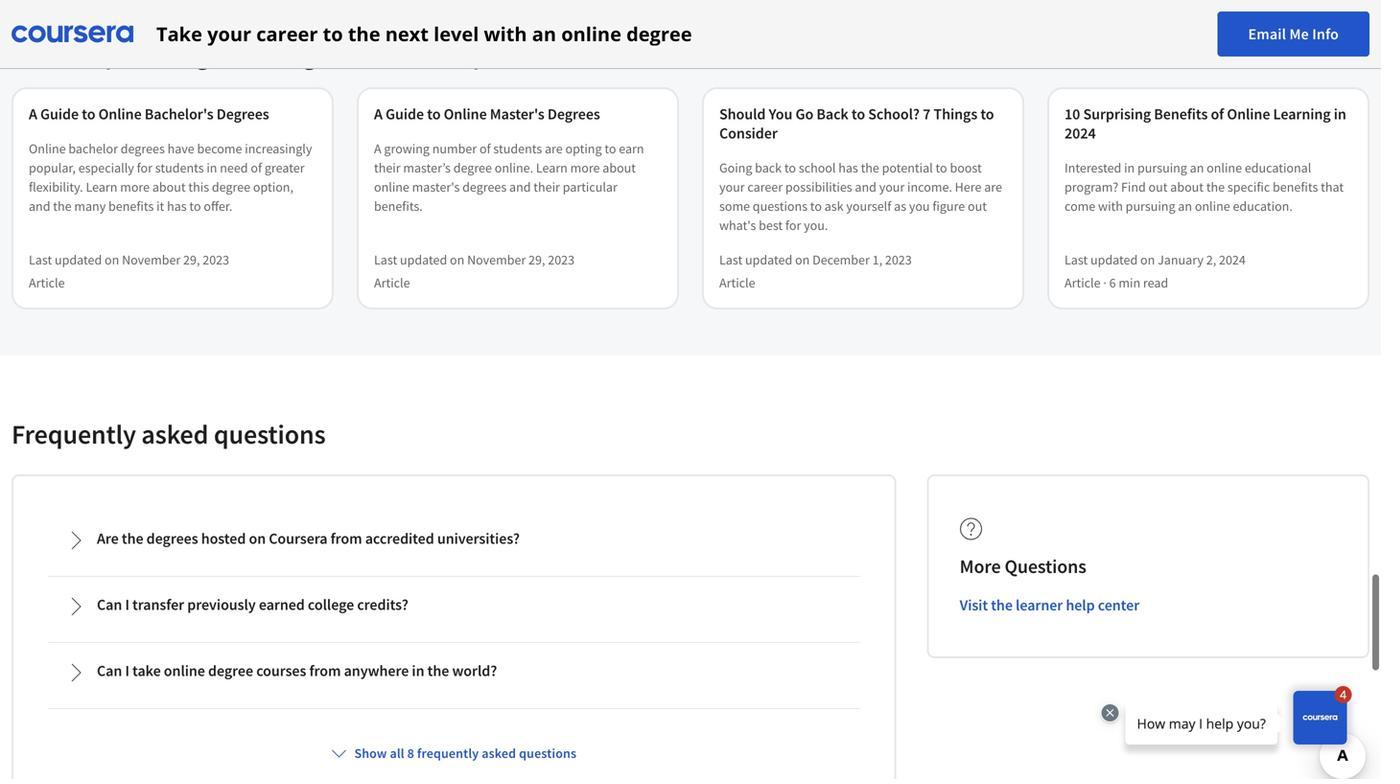 Task type: locate. For each thing, give the bounding box(es) containing it.
2 horizontal spatial of
[[1211, 105, 1224, 124]]

best
[[759, 217, 783, 234]]

for
[[137, 159, 153, 177], [786, 217, 801, 234]]

are the degrees hosted on coursera from accredited universities?
[[97, 530, 520, 549]]

all down me
[[1302, 45, 1318, 64]]

and
[[509, 178, 531, 196], [855, 178, 877, 196], [29, 198, 50, 215]]

helpful
[[69, 38, 150, 71]]

1 29, from the left
[[183, 251, 200, 269]]

an right "topics" at the top left of page
[[532, 21, 556, 47]]

degrees up opting
[[548, 105, 600, 124]]

1 last updated on november 29, 2023 article from the left
[[29, 251, 229, 292]]

0 horizontal spatial more
[[120, 178, 150, 196]]

on inside are the degrees hosted on coursera from accredited universities? dropdown button
[[249, 530, 266, 549]]

0 vertical spatial an
[[532, 21, 556, 47]]

on for should you go back to school? 7 things to consider
[[795, 251, 810, 269]]

1 vertical spatial degrees
[[463, 178, 507, 196]]

benefits.
[[374, 198, 423, 215]]

0 vertical spatial of
[[1211, 105, 1224, 124]]

more
[[570, 159, 600, 177], [120, 178, 150, 196]]

can
[[97, 596, 122, 615], [97, 662, 122, 681]]

3 updated from the left
[[745, 251, 793, 269]]

2 november from the left
[[467, 251, 526, 269]]

2 last from the left
[[374, 251, 397, 269]]

about inside interested in pursuing an online educational program? find out about the specific benefits that come with pursuing an online education.
[[1171, 178, 1204, 196]]

2023 down particular
[[548, 251, 575, 269]]

of right benefits
[[1211, 105, 1224, 124]]

about up it
[[152, 178, 186, 196]]

last updated on november 29, 2023 article down it
[[29, 251, 229, 292]]

from for anywhere
[[309, 662, 341, 681]]

0 horizontal spatial asked
[[141, 418, 209, 451]]

1 vertical spatial career
[[748, 178, 783, 196]]

from for accredited
[[331, 530, 362, 549]]

1 vertical spatial for
[[786, 217, 801, 234]]

1 vertical spatial more
[[120, 178, 150, 196]]

in down become
[[207, 159, 217, 177]]

in right learning
[[1334, 105, 1347, 124]]

0 vertical spatial are
[[545, 140, 563, 157]]

go
[[796, 105, 814, 124]]

december
[[813, 251, 870, 269]]

an up january
[[1178, 198, 1193, 215]]

some
[[720, 198, 750, 215]]

article
[[29, 274, 65, 292], [374, 274, 410, 292], [720, 274, 756, 292], [1065, 274, 1101, 292]]

1 horizontal spatial has
[[839, 159, 858, 177]]

2 vertical spatial an
[[1178, 198, 1193, 215]]

the inside online bachelor degrees have become increasingly popular, especially for students in need of greater flexibility. learn more about this degree option, and the many benefits it has to offer.
[[53, 198, 72, 215]]

online up 'number'
[[444, 105, 487, 124]]

are inside a growing number of students are opting to earn their master's degree online. learn more about online master's degrees and their particular benefits.
[[545, 140, 563, 157]]

more down especially
[[120, 178, 150, 196]]

3 article from the left
[[720, 274, 756, 292]]

0 horizontal spatial students
[[155, 159, 204, 177]]

benefits left it
[[108, 198, 154, 215]]

0 horizontal spatial november
[[122, 251, 181, 269]]

2 horizontal spatial your
[[879, 178, 905, 196]]

interested
[[1065, 159, 1122, 177]]

out
[[1149, 178, 1168, 196], [968, 198, 987, 215]]

on down "master's"
[[450, 251, 465, 269]]

1 degrees from the left
[[217, 105, 269, 124]]

in inside interested in pursuing an online educational program? find out about the specific benefits that come with pursuing an online education.
[[1125, 159, 1135, 177]]

1 vertical spatial asked
[[482, 745, 516, 763]]

degrees for a guide to online master's degrees
[[548, 105, 600, 124]]

guide up bachelor
[[40, 105, 79, 124]]

0 horizontal spatial about
[[152, 178, 186, 196]]

for right best
[[786, 217, 801, 234]]

your right take
[[207, 21, 251, 47]]

to
[[323, 21, 343, 47], [82, 105, 95, 124], [427, 105, 441, 124], [852, 105, 865, 124], [981, 105, 994, 124], [605, 140, 616, 157], [785, 159, 796, 177], [936, 159, 948, 177], [189, 198, 201, 215], [810, 198, 822, 215]]

more questions
[[960, 555, 1087, 579]]

november down a growing number of students are opting to earn their master's degree online. learn more about online master's degrees and their particular benefits.
[[467, 251, 526, 269]]

benefits inside online bachelor degrees have become increasingly popular, especially for students in need of greater flexibility. learn more about this degree option, and the many benefits it has to offer.
[[108, 198, 154, 215]]

of inside 10 surprising benefits of online learning in 2024
[[1211, 105, 1224, 124]]

0 horizontal spatial 2024
[[1065, 124, 1096, 143]]

out right the find
[[1149, 178, 1168, 196]]

8
[[407, 745, 414, 763]]

visit the learner help center
[[960, 596, 1140, 615]]

last inside last updated on december 1, 2023 article
[[720, 251, 743, 269]]

on down many at the top of page
[[105, 251, 119, 269]]

about right the find
[[1171, 178, 1204, 196]]

0 horizontal spatial for
[[137, 159, 153, 177]]

back
[[817, 105, 849, 124]]

0 vertical spatial i
[[125, 596, 129, 615]]

for inside going back to school has the potential to boost your career possibilities and your income. here are some questions to ask yourself as you figure out what's best for you.
[[786, 217, 801, 234]]

online inside 10 surprising benefits of online learning in 2024
[[1227, 105, 1271, 124]]

2 degrees from the left
[[548, 105, 600, 124]]

degree inside online bachelor degrees have become increasingly popular, especially for students in need of greater flexibility. learn more about this degree option, and the many benefits it has to offer.
[[212, 178, 250, 196]]

for right especially
[[137, 159, 153, 177]]

updated for 10 surprising benefits of online learning in 2024
[[1091, 251, 1138, 269]]

of right 'need'
[[251, 159, 262, 177]]

1 horizontal spatial asked
[[482, 745, 516, 763]]

0 horizontal spatial out
[[968, 198, 987, 215]]

pursuing down the find
[[1126, 198, 1176, 215]]

transfer
[[132, 596, 184, 615]]

in right the anywhere
[[412, 662, 425, 681]]

i left the take
[[125, 662, 129, 681]]

and down the online. on the left top of page
[[509, 178, 531, 196]]

income.
[[908, 178, 953, 196]]

1 vertical spatial of
[[480, 140, 491, 157]]

the
[[348, 21, 380, 47], [861, 159, 880, 177], [1207, 178, 1225, 196], [53, 198, 72, 215], [122, 530, 143, 549], [991, 596, 1013, 615], [428, 662, 449, 681]]

2 2023 from the left
[[548, 251, 575, 269]]

3 last from the left
[[720, 251, 743, 269]]

updated down benefits.
[[400, 251, 447, 269]]

0 horizontal spatial of
[[251, 159, 262, 177]]

2 29, from the left
[[529, 251, 545, 269]]

1 november from the left
[[122, 251, 181, 269]]

online left learning
[[1227, 105, 1271, 124]]

1 vertical spatial students
[[155, 159, 204, 177]]

2023 for bachelor's
[[203, 251, 229, 269]]

take
[[156, 21, 202, 47]]

29, down this
[[183, 251, 200, 269]]

1 horizontal spatial november
[[467, 251, 526, 269]]

0 horizontal spatial with
[[484, 21, 527, 47]]

1 vertical spatial 2024
[[1219, 251, 1246, 269]]

1 horizontal spatial your
[[720, 178, 745, 196]]

0 horizontal spatial are
[[545, 140, 563, 157]]

learn inside online bachelor degrees have become increasingly popular, especially for students in need of greater flexibility. learn more about this degree option, and the many benefits it has to offer.
[[86, 178, 117, 196]]

pursuing up the find
[[1138, 159, 1188, 177]]

and down 'flexibility.'
[[29, 198, 50, 215]]

last down benefits.
[[374, 251, 397, 269]]

0 horizontal spatial your
[[207, 21, 251, 47]]

1 horizontal spatial of
[[480, 140, 491, 157]]

i left transfer
[[125, 596, 129, 615]]

last inside last updated on january 2, 2024 article · 6 min read
[[1065, 251, 1088, 269]]

1 vertical spatial from
[[309, 662, 341, 681]]

last for a guide to online master's degrees
[[374, 251, 397, 269]]

2023 right the 1,
[[885, 251, 912, 269]]

2024 right 2,
[[1219, 251, 1246, 269]]

last down 'flexibility.'
[[29, 251, 52, 269]]

0 vertical spatial has
[[839, 159, 858, 177]]

things
[[934, 105, 978, 124]]

2024 inside last updated on january 2, 2024 article · 6 min read
[[1219, 251, 1246, 269]]

1 horizontal spatial their
[[534, 178, 560, 196]]

10 surprising benefits of online learning in 2024 link
[[1065, 105, 1353, 143]]

2023 inside last updated on december 1, 2023 article
[[885, 251, 912, 269]]

learn down especially
[[86, 178, 117, 196]]

the left the potential
[[861, 159, 880, 177]]

offer.
[[204, 198, 233, 215]]

article for a guide to online master's degrees
[[374, 274, 410, 292]]

online inside a growing number of students are opting to earn their master's degree online. learn more about online master's degrees and their particular benefits.
[[374, 178, 410, 196]]

degrees up become
[[217, 105, 269, 124]]

updated for should you go back to school? 7 things to consider
[[745, 251, 793, 269]]

from right 'courses'
[[309, 662, 341, 681]]

show all 8 frequently asked questions
[[354, 745, 577, 763]]

0 vertical spatial 2024
[[1065, 124, 1096, 143]]

1 vertical spatial has
[[167, 198, 187, 215]]

2 updated from the left
[[400, 251, 447, 269]]

0 vertical spatial for
[[137, 159, 153, 177]]

me
[[1290, 24, 1309, 44]]

career down back
[[748, 178, 783, 196]]

are left opting
[[545, 140, 563, 157]]

of for number
[[480, 140, 491, 157]]

more inside a growing number of students are opting to earn their master's degree online. learn more about online master's degrees and their particular benefits.
[[570, 159, 600, 177]]

career
[[256, 21, 318, 47], [748, 178, 783, 196]]

surprising
[[1084, 105, 1151, 124]]

0 horizontal spatial guide
[[40, 105, 79, 124]]

2 horizontal spatial questions
[[753, 198, 808, 215]]

on down the you.
[[795, 251, 810, 269]]

and inside going back to school has the potential to boost your career possibilities and your income. here are some questions to ask yourself as you figure out what's best for you.
[[855, 178, 877, 196]]

0 horizontal spatial has
[[167, 198, 187, 215]]

0 horizontal spatial 2023
[[203, 251, 229, 269]]

1 horizontal spatial and
[[509, 178, 531, 196]]

1 updated from the left
[[55, 251, 102, 269]]

1 vertical spatial with
[[1099, 198, 1123, 215]]

as
[[894, 198, 907, 215]]

related
[[362, 38, 443, 71]]

0 horizontal spatial degrees
[[217, 105, 269, 124]]

4 article from the left
[[1065, 274, 1101, 292]]

1 horizontal spatial questions
[[519, 745, 577, 763]]

2 i from the top
[[125, 662, 129, 681]]

credits?
[[357, 596, 409, 615]]

0 vertical spatial pursuing
[[1138, 159, 1188, 177]]

articles
[[1322, 45, 1370, 64]]

0 horizontal spatial last updated on november 29, 2023 article
[[29, 251, 229, 292]]

0 vertical spatial from
[[331, 530, 362, 549]]

to inside online bachelor degrees have become increasingly popular, especially for students in need of greater flexibility. learn more about this degree option, and the many benefits it has to offer.
[[189, 198, 201, 215]]

1 horizontal spatial 2024
[[1219, 251, 1246, 269]]

on up read
[[1141, 251, 1155, 269]]

29, down a growing number of students are opting to earn their master's degree online. learn more about online master's degrees and their particular benefits.
[[529, 251, 545, 269]]

the inside interested in pursuing an online educational program? find out about the specific benefits that come with pursuing an online education.
[[1207, 178, 1225, 196]]

growing
[[384, 140, 430, 157]]

with right level
[[484, 21, 527, 47]]

10
[[1065, 105, 1081, 124]]

guide up the growing
[[386, 105, 424, 124]]

november
[[122, 251, 181, 269], [467, 251, 526, 269]]

1 vertical spatial all
[[390, 745, 405, 763]]

0 vertical spatial all
[[1302, 45, 1318, 64]]

about down earn
[[603, 159, 636, 177]]

2 can from the top
[[97, 662, 122, 681]]

0 vertical spatial students
[[494, 140, 542, 157]]

2 horizontal spatial 2023
[[885, 251, 912, 269]]

a guide to online master's degrees
[[374, 105, 600, 124]]

2 guide from the left
[[386, 105, 424, 124]]

find
[[1121, 178, 1146, 196]]

2 vertical spatial questions
[[519, 745, 577, 763]]

a left the growing
[[374, 140, 381, 157]]

from right coursera
[[331, 530, 362, 549]]

degrees down a guide to online bachelor's degrees
[[121, 140, 165, 157]]

degrees inside online bachelor degrees have become increasingly popular, especially for students in need of greater flexibility. learn more about this degree option, and the many benefits it has to offer.
[[121, 140, 165, 157]]

on inside last updated on december 1, 2023 article
[[795, 251, 810, 269]]

on inside last updated on january 2, 2024 article · 6 min read
[[1141, 251, 1155, 269]]

2023 for to
[[885, 251, 912, 269]]

0 vertical spatial degrees
[[121, 140, 165, 157]]

college
[[308, 596, 354, 615]]

school?
[[868, 105, 920, 124]]

1 can from the top
[[97, 596, 122, 615]]

1 guide from the left
[[40, 105, 79, 124]]

1 article from the left
[[29, 274, 65, 292]]

all left 8
[[390, 745, 405, 763]]

an down 10 surprising benefits of online learning in 2024
[[1190, 159, 1204, 177]]

degrees inside dropdown button
[[146, 530, 198, 549]]

a inside a growing number of students are opting to earn their master's degree online. learn more about online master's degrees and their particular benefits.
[[374, 140, 381, 157]]

online up popular,
[[29, 140, 66, 157]]

your up some
[[720, 178, 745, 196]]

online
[[561, 21, 622, 47], [1207, 159, 1242, 177], [374, 178, 410, 196], [1195, 198, 1231, 215], [164, 662, 205, 681]]

on right insight
[[239, 38, 269, 71]]

29, for master's
[[529, 251, 545, 269]]

should you go back to school? 7 things to consider
[[720, 105, 994, 143]]

0 vertical spatial out
[[1149, 178, 1168, 196]]

email me info
[[1249, 24, 1339, 44]]

1 i from the top
[[125, 596, 129, 615]]

come
[[1065, 198, 1096, 215]]

0 horizontal spatial career
[[256, 21, 318, 47]]

flexibility.
[[29, 178, 83, 196]]

last down the what's
[[720, 251, 743, 269]]

1 vertical spatial questions
[[214, 418, 326, 451]]

in up the find
[[1125, 159, 1135, 177]]

master's
[[412, 178, 460, 196]]

students up the online. on the left top of page
[[494, 140, 542, 157]]

1 horizontal spatial career
[[748, 178, 783, 196]]

0 horizontal spatial questions
[[214, 418, 326, 451]]

4 updated from the left
[[1091, 251, 1138, 269]]

0 vertical spatial can
[[97, 596, 122, 615]]

1 vertical spatial out
[[968, 198, 987, 215]]

accredited
[[365, 530, 434, 549]]

degrees left "hosted"
[[146, 530, 198, 549]]

in inside online bachelor degrees have become increasingly popular, especially for students in need of greater flexibility. learn more about this degree option, and the many benefits it has to offer.
[[207, 159, 217, 177]]

are
[[97, 530, 119, 549]]

2 horizontal spatial about
[[1171, 178, 1204, 196]]

from
[[331, 530, 362, 549], [309, 662, 341, 681]]

3 2023 from the left
[[885, 251, 912, 269]]

are right 'here'
[[985, 178, 1002, 196]]

should you go back to school? 7 things to consider link
[[720, 105, 1007, 143]]

courses
[[256, 662, 306, 681]]

1 horizontal spatial 29,
[[529, 251, 545, 269]]

updated inside last updated on january 2, 2024 article · 6 min read
[[1091, 251, 1138, 269]]

out down 'here'
[[968, 198, 987, 215]]

0 vertical spatial more
[[570, 159, 600, 177]]

2 article from the left
[[374, 274, 410, 292]]

1 vertical spatial their
[[534, 178, 560, 196]]

article inside last updated on january 2, 2024 article · 6 min read
[[1065, 274, 1101, 292]]

1 horizontal spatial last updated on november 29, 2023 article
[[374, 251, 575, 292]]

1 horizontal spatial benefits
[[1273, 178, 1319, 196]]

0 horizontal spatial their
[[374, 159, 401, 177]]

0 vertical spatial learn
[[536, 159, 568, 177]]

10 surprising benefits of online learning in 2024
[[1065, 105, 1347, 143]]

learn
[[536, 159, 568, 177], [86, 178, 117, 196]]

2 last updated on november 29, 2023 article from the left
[[374, 251, 575, 292]]

updated
[[55, 251, 102, 269], [400, 251, 447, 269], [745, 251, 793, 269], [1091, 251, 1138, 269]]

updated down many at the top of page
[[55, 251, 102, 269]]

1 horizontal spatial out
[[1149, 178, 1168, 196]]

master's
[[490, 105, 545, 124]]

their left particular
[[534, 178, 560, 196]]

degrees down the online. on the left top of page
[[463, 178, 507, 196]]

the left specific
[[1207, 178, 1225, 196]]

all inside dropdown button
[[390, 745, 405, 763]]

gain
[[12, 38, 64, 71]]

0 vertical spatial questions
[[753, 198, 808, 215]]

1 horizontal spatial degrees
[[548, 105, 600, 124]]

1 horizontal spatial about
[[603, 159, 636, 177]]

1 horizontal spatial students
[[494, 140, 542, 157]]

1 vertical spatial i
[[125, 662, 129, 681]]

updated down best
[[745, 251, 793, 269]]

1 horizontal spatial learn
[[536, 159, 568, 177]]

0 horizontal spatial benefits
[[108, 198, 154, 215]]

their down the growing
[[374, 159, 401, 177]]

degrees
[[121, 140, 165, 157], [463, 178, 507, 196], [146, 530, 198, 549]]

1 vertical spatial benefits
[[108, 198, 154, 215]]

are inside going back to school has the potential to boost your career possibilities and your income. here are some questions to ask yourself as you figure out what's best for you.
[[985, 178, 1002, 196]]

the down 'flexibility.'
[[53, 198, 72, 215]]

november down it
[[122, 251, 181, 269]]

can left the take
[[97, 662, 122, 681]]

can for can i take online degree courses from anywhere in the world?
[[97, 662, 122, 681]]

last updated on november 29, 2023 article down "master's"
[[374, 251, 575, 292]]

a guide to online bachelor's degrees link
[[29, 105, 317, 124]]

1 horizontal spatial with
[[1099, 198, 1123, 215]]

4 last from the left
[[1065, 251, 1088, 269]]

your up as
[[879, 178, 905, 196]]

a down related
[[374, 105, 383, 124]]

of right 'number'
[[480, 140, 491, 157]]

pursuing
[[1138, 159, 1188, 177], [1126, 198, 1176, 215]]

1 horizontal spatial more
[[570, 159, 600, 177]]

last down come on the top right
[[1065, 251, 1088, 269]]

last updated on november 29, 2023 article
[[29, 251, 229, 292], [374, 251, 575, 292]]

popular,
[[29, 159, 76, 177]]

0 horizontal spatial learn
[[86, 178, 117, 196]]

of inside a growing number of students are opting to earn their master's degree online. learn more about online master's degrees and their particular benefits.
[[480, 140, 491, 157]]

1 horizontal spatial for
[[786, 217, 801, 234]]

degree inside dropdown button
[[208, 662, 253, 681]]

0 vertical spatial benefits
[[1273, 178, 1319, 196]]

benefits down educational
[[1273, 178, 1319, 196]]

explore all articles link
[[1250, 45, 1370, 64]]

2023 down offer.
[[203, 251, 229, 269]]

about inside online bachelor degrees have become increasingly popular, especially for students in need of greater flexibility. learn more about this degree option, and the many benefits it has to offer.
[[152, 178, 186, 196]]

more down opting
[[570, 159, 600, 177]]

i for take
[[125, 662, 129, 681]]

has right it
[[167, 198, 187, 215]]

can left transfer
[[97, 596, 122, 615]]

0 horizontal spatial all
[[390, 745, 405, 763]]

2 vertical spatial of
[[251, 159, 262, 177]]

learn down opting
[[536, 159, 568, 177]]

help
[[1066, 596, 1095, 615]]

2 horizontal spatial and
[[855, 178, 877, 196]]

boost
[[950, 159, 982, 177]]

1 horizontal spatial guide
[[386, 105, 424, 124]]

1 horizontal spatial are
[[985, 178, 1002, 196]]

a
[[29, 105, 37, 124], [374, 105, 383, 124], [374, 140, 381, 157]]

are the degrees hosted on coursera from accredited universities? button
[[51, 514, 857, 566]]

1 vertical spatial are
[[985, 178, 1002, 196]]

on right "hosted"
[[249, 530, 266, 549]]

has inside going back to school has the potential to boost your career possibilities and your income. here are some questions to ask yourself as you figure out what's best for you.
[[839, 159, 858, 177]]

1 horizontal spatial all
[[1302, 45, 1318, 64]]

has right "school"
[[839, 159, 858, 177]]

students down have
[[155, 159, 204, 177]]

should
[[720, 105, 766, 124]]

article inside last updated on december 1, 2023 article
[[720, 274, 756, 292]]

7
[[923, 105, 931, 124]]

about
[[603, 159, 636, 177], [152, 178, 186, 196], [1171, 178, 1204, 196]]

a for a guide to online master's degrees
[[374, 105, 383, 124]]

with down program?
[[1099, 198, 1123, 215]]

and inside online bachelor degrees have become increasingly popular, especially for students in need of greater flexibility. learn more about this degree option, and the many benefits it has to offer.
[[29, 198, 50, 215]]

show
[[354, 745, 387, 763]]

you
[[909, 198, 930, 215]]

career right insight
[[256, 21, 318, 47]]

1 last from the left
[[29, 251, 52, 269]]

updated up 6
[[1091, 251, 1138, 269]]

a up popular,
[[29, 105, 37, 124]]

degrees
[[217, 105, 269, 124], [548, 105, 600, 124]]

1 2023 from the left
[[203, 251, 229, 269]]

2 vertical spatial degrees
[[146, 530, 198, 549]]

back
[[755, 159, 782, 177]]

2,
[[1207, 251, 1217, 269]]

can for can i transfer previously earned college credits?
[[97, 596, 122, 615]]

updated inside last updated on december 1, 2023 article
[[745, 251, 793, 269]]

2024 up interested
[[1065, 124, 1096, 143]]

i for transfer
[[125, 596, 129, 615]]

1 vertical spatial can
[[97, 662, 122, 681]]

and up yourself
[[855, 178, 877, 196]]

0 vertical spatial with
[[484, 21, 527, 47]]

1 horizontal spatial 2023
[[548, 251, 575, 269]]



Task type: describe. For each thing, give the bounding box(es) containing it.
0 vertical spatial career
[[256, 21, 318, 47]]

bachelor
[[68, 140, 118, 157]]

students inside a growing number of students are opting to earn their master's degree online. learn more about online master's degrees and their particular benefits.
[[494, 140, 542, 157]]

going back to school has the potential to boost your career possibilities and your income. here are some questions to ask yourself as you figure out what's best for you.
[[720, 159, 1002, 234]]

of for benefits
[[1211, 105, 1224, 124]]

email
[[1249, 24, 1287, 44]]

you.
[[804, 217, 828, 234]]

number
[[432, 140, 477, 157]]

online bachelor degrees have become increasingly popular, especially for students in need of greater flexibility. learn more about this degree option, and the many benefits it has to offer.
[[29, 140, 312, 215]]

29, for bachelor's
[[183, 251, 200, 269]]

1 vertical spatial pursuing
[[1126, 198, 1176, 215]]

november for master's
[[467, 251, 526, 269]]

last for should you go back to school? 7 things to consider
[[720, 251, 743, 269]]

email me info button
[[1218, 12, 1370, 57]]

last updated on november 29, 2023 article for master's
[[374, 251, 575, 292]]

possibilities
[[786, 178, 853, 196]]

degrees for universities?
[[146, 530, 198, 549]]

interested in pursuing an online educational program? find out about the specific benefits that come with pursuing an online education.
[[1065, 159, 1344, 215]]

can i take online degree courses from anywhere in the world?
[[97, 662, 497, 681]]

1,
[[873, 251, 883, 269]]

the left world? at bottom left
[[428, 662, 449, 681]]

·
[[1104, 274, 1107, 292]]

article for 10 surprising benefits of online learning in 2024
[[1065, 274, 1101, 292]]

greater
[[265, 159, 305, 177]]

and inside a growing number of students are opting to earn their master's degree online. learn more about online master's degrees and their particular benefits.
[[509, 178, 531, 196]]

insight
[[155, 38, 234, 71]]

questions inside dropdown button
[[519, 745, 577, 763]]

last updated on january 2, 2024 article · 6 min read
[[1065, 251, 1246, 292]]

degree inside a growing number of students are opting to earn their master's degree online. learn more about online master's degrees and their particular benefits.
[[453, 159, 492, 177]]

that
[[1321, 178, 1344, 196]]

learning
[[1274, 105, 1331, 124]]

updated for a guide to online bachelor's degrees
[[55, 251, 102, 269]]

0 vertical spatial their
[[374, 159, 401, 177]]

online.
[[495, 159, 534, 177]]

0 vertical spatial asked
[[141, 418, 209, 451]]

increasingly
[[245, 140, 312, 157]]

need
[[220, 159, 248, 177]]

the inside going back to school has the potential to boost your career possibilities and your income. here are some questions to ask yourself as you figure out what's best for you.
[[861, 159, 880, 177]]

world?
[[452, 662, 497, 681]]

november for bachelor's
[[122, 251, 181, 269]]

degrees for a guide to online bachelor's degrees
[[217, 105, 269, 124]]

ask
[[825, 198, 844, 215]]

a guide to online bachelor's degrees
[[29, 105, 269, 124]]

article for should you go back to school? 7 things to consider
[[720, 274, 756, 292]]

benefits inside interested in pursuing an online educational program? find out about the specific benefits that come with pursuing an online education.
[[1273, 178, 1319, 196]]

level
[[434, 21, 479, 47]]

about inside a growing number of students are opting to earn their master's degree online. learn more about online master's degrees and their particular benefits.
[[603, 159, 636, 177]]

option,
[[253, 178, 294, 196]]

consider
[[720, 124, 778, 143]]

career inside going back to school has the potential to boost your career possibilities and your income. here are some questions to ask yourself as you figure out what's best for you.
[[748, 178, 783, 196]]

visit the learner help center link
[[960, 596, 1140, 615]]

it
[[156, 198, 164, 215]]

yourself
[[847, 198, 892, 215]]

the right are on the left bottom of page
[[122, 530, 143, 549]]

on for 10 surprising benefits of online learning in 2024
[[1141, 251, 1155, 269]]

what's
[[720, 217, 756, 234]]

topics
[[449, 38, 518, 71]]

collapsed list
[[44, 508, 864, 714]]

have
[[168, 140, 195, 157]]

out inside going back to school has the potential to boost your career possibilities and your income. here are some questions to ask yourself as you figure out what's best for you.
[[968, 198, 987, 215]]

degrees for for
[[121, 140, 165, 157]]

bachelor's
[[145, 105, 214, 124]]

become
[[197, 140, 242, 157]]

explore
[[1250, 45, 1299, 64]]

questions
[[1005, 555, 1087, 579]]

online inside online bachelor degrees have become increasingly popular, especially for students in need of greater flexibility. learn more about this degree option, and the many benefits it has to offer.
[[29, 140, 66, 157]]

learner
[[1016, 596, 1063, 615]]

2024 inside 10 surprising benefits of online learning in 2024
[[1065, 124, 1096, 143]]

coursera
[[269, 530, 328, 549]]

all for show
[[390, 745, 405, 763]]

a growing number of students are opting to earn their master's degree online. learn more about online master's degrees and their particular benefits.
[[374, 140, 644, 215]]

coursera image
[[12, 19, 133, 49]]

has inside online bachelor degrees have become increasingly popular, especially for students in need of greater flexibility. learn more about this degree option, and the many benefits it has to offer.
[[167, 198, 187, 215]]

particular
[[563, 178, 618, 196]]

guide for a guide to online master's degrees
[[386, 105, 424, 124]]

program?
[[1065, 178, 1119, 196]]

info
[[1313, 24, 1339, 44]]

many
[[74, 198, 106, 215]]

here
[[955, 178, 982, 196]]

online inside can i take online degree courses from anywhere in the world? dropdown button
[[164, 662, 205, 681]]

more inside online bachelor degrees have become increasingly popular, especially for students in need of greater flexibility. learn more about this degree option, and the many benefits it has to offer.
[[120, 178, 150, 196]]

last for 10 surprising benefits of online learning in 2024
[[1065, 251, 1088, 269]]

figure
[[933, 198, 965, 215]]

frequently asked questions
[[12, 418, 326, 451]]

explore all articles
[[1250, 45, 1370, 64]]

out inside interested in pursuing an online educational program? find out about the specific benefits that come with pursuing an online education.
[[1149, 178, 1168, 196]]

for inside online bachelor degrees have become increasingly popular, especially for students in need of greater flexibility. learn more about this degree option, and the many benefits it has to offer.
[[137, 159, 153, 177]]

can i take online degree courses from anywhere in the world? button
[[51, 647, 857, 698]]

guide for a guide to online bachelor's degrees
[[40, 105, 79, 124]]

hosted
[[201, 530, 246, 549]]

all for explore
[[1302, 45, 1318, 64]]

of inside online bachelor degrees have become increasingly popular, especially for students in need of greater flexibility. learn more about this degree option, and the many benefits it has to offer.
[[251, 159, 262, 177]]

the left next
[[348, 21, 380, 47]]

last updated on november 29, 2023 article for bachelor's
[[29, 251, 229, 292]]

2023 for master's
[[548, 251, 575, 269]]

more
[[960, 555, 1001, 579]]

on for a guide to online master's degrees
[[450, 251, 465, 269]]

learn inside a growing number of students are opting to earn their master's degree online. learn more about online master's degrees and their particular benefits.
[[536, 159, 568, 177]]

potential
[[882, 159, 933, 177]]

a for a guide to online bachelor's degrees
[[29, 105, 37, 124]]

education.
[[1233, 198, 1293, 215]]

in inside 10 surprising benefits of online learning in 2024
[[1334, 105, 1347, 124]]

earned
[[259, 596, 305, 615]]

anywhere
[[344, 662, 409, 681]]

article for a guide to online bachelor's degrees
[[29, 274, 65, 292]]

online up bachelor
[[98, 105, 142, 124]]

january
[[1158, 251, 1204, 269]]

this
[[188, 178, 209, 196]]

degrees inside a growing number of students are opting to earn their master's degree online. learn more about online master's degrees and their particular benefits.
[[463, 178, 507, 196]]

a guide to online master's degrees link
[[374, 105, 662, 124]]

questions inside going back to school has the potential to boost your career possibilities and your income. here are some questions to ask yourself as you figure out what's best for you.
[[753, 198, 808, 215]]

with inside interested in pursuing an online educational program? find out about the specific benefits that come with pursuing an online education.
[[1099, 198, 1123, 215]]

last for a guide to online bachelor's degrees
[[29, 251, 52, 269]]

updated for a guide to online master's degrees
[[400, 251, 447, 269]]

a for a growing number of students are opting to earn their master's degree online. learn more about online master's degrees and their particular benefits.
[[374, 140, 381, 157]]

asked inside show all 8 frequently asked questions dropdown button
[[482, 745, 516, 763]]

1 vertical spatial an
[[1190, 159, 1204, 177]]

universities?
[[437, 530, 520, 549]]

frequently
[[417, 745, 479, 763]]

specific
[[1228, 178, 1270, 196]]

students inside online bachelor degrees have become increasingly popular, especially for students in need of greater flexibility. learn more about this degree option, and the many benefits it has to offer.
[[155, 159, 204, 177]]

read
[[1144, 274, 1169, 292]]

the right visit
[[991, 596, 1013, 615]]

earn
[[619, 140, 644, 157]]

previously
[[187, 596, 256, 615]]

frequently asked questions element
[[12, 417, 1370, 780]]

benefits
[[1154, 105, 1208, 124]]

next
[[385, 21, 429, 47]]

to inside a growing number of students are opting to earn their master's degree online. learn more about online master's degrees and their particular benefits.
[[605, 140, 616, 157]]

in inside can i take online degree courses from anywhere in the world? dropdown button
[[412, 662, 425, 681]]

show all 8 frequently asked questions button
[[324, 737, 584, 771]]

on for a guide to online bachelor's degrees
[[105, 251, 119, 269]]

you
[[769, 105, 793, 124]]



Task type: vqa. For each thing, say whether or not it's contained in the screenshot.
Privately authored Guided Projects
no



